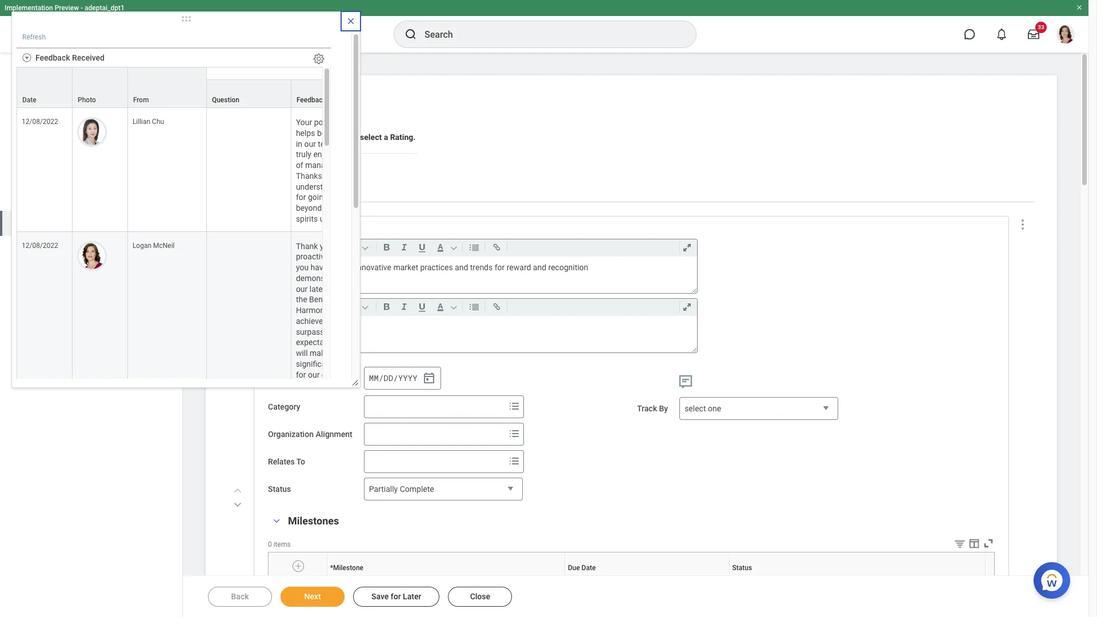 Task type: locate. For each thing, give the bounding box(es) containing it.
being
[[336, 171, 356, 181]]

- inside 01/01/2023 - 07/31/2023 evaluated by: logan mcneil
[[63, 153, 66, 163]]

12/08/2022 inside your positivity really helps boost morale in our team, and i truly enjoy your style of management. thanks for being understanding and for going above and beyond to keep our spirits up! 'row'
[[22, 118, 58, 126]]

date down significant
[[284, 374, 301, 383]]

12/08/2022 up development
[[22, 242, 58, 250]]

1 / from the left
[[379, 373, 384, 384]]

mcneil inside the thank you for the proactive approach you have demonstrated during our latest project on the benefits harmonization. this achievement surpassed my expectations, and it will make a significant impact for our company going forward. row
[[153, 242, 175, 250]]

format group down goal text field
[[324, 299, 700, 316]]

make
[[310, 349, 330, 358]]

close view related information image
[[347, 17, 356, 26]]

logan inside 01/01/2023 - 07/31/2023 evaluated by: logan mcneil
[[69, 165, 95, 176]]

1 horizontal spatial select
[[685, 405, 706, 414]]

really
[[348, 118, 367, 127]]

1 vertical spatial select
[[685, 405, 706, 414]]

our down significant
[[308, 370, 320, 379]]

0 horizontal spatial manager
[[11, 107, 48, 118]]

track by
[[638, 405, 669, 414]]

1 maximize image from the top
[[680, 241, 695, 255]]

1 horizontal spatial due date
[[568, 564, 596, 572]]

going down significant
[[296, 381, 316, 390]]

thanks
[[296, 171, 322, 181]]

2 cell from the top
[[207, 232, 292, 399]]

for right save
[[391, 592, 401, 602]]

resize modal image
[[352, 379, 360, 388]]

0 vertical spatial due
[[268, 374, 282, 383]]

significant
[[296, 360, 333, 369]]

items
[[274, 541, 291, 549]]

adeptai_dpt1
[[85, 4, 125, 12]]

close environment banner image
[[1077, 4, 1084, 11]]

2 row from the top
[[17, 79, 738, 108]]

feedback received
[[35, 53, 105, 62]]

cell
[[207, 108, 292, 232], [207, 232, 292, 399]]

truly
[[296, 150, 312, 159]]

your
[[334, 150, 350, 159]]

1 horizontal spatial logan
[[133, 242, 152, 250]]

0 horizontal spatial select
[[360, 133, 382, 142]]

1 prompts image from the top
[[508, 400, 521, 414]]

1 vertical spatial a
[[332, 349, 336, 358]]

0 horizontal spatial feedback
[[35, 53, 70, 62]]

italic image
[[397, 300, 412, 314]]

1 12/08/2022 from the top
[[22, 118, 58, 126]]

* milestone
[[330, 564, 364, 572]]

0 horizontal spatial you
[[296, 263, 309, 272]]

3 radio custom image from the top
[[11, 317, 25, 331]]

manager inside manager evaluation: mid year: maria cardoza
[[11, 107, 48, 118]]

bold image for italic image
[[379, 300, 394, 314]]

1 vertical spatial due date
[[568, 564, 596, 572]]

1 radio custom image from the top
[[11, 217, 25, 230]]

1 horizontal spatial mcneil
[[153, 242, 175, 250]]

action bar region
[[188, 576, 1089, 618]]

the
[[347, 242, 358, 251], [296, 295, 307, 304]]

due date inside row element
[[568, 564, 596, 572]]

1 vertical spatial radio custom image
[[11, 292, 25, 306]]

and right above
[[353, 193, 367, 202]]

you up proactive at the left top
[[320, 242, 333, 251]]

benefits
[[309, 295, 338, 304]]

2 prompts image from the top
[[508, 427, 521, 441]]

1 horizontal spatial a
[[384, 133, 388, 142]]

0 horizontal spatial a
[[332, 349, 336, 358]]

logan down 07/31/2023
[[69, 165, 95, 176]]

2 radio custom image from the top
[[11, 292, 25, 306]]

0 vertical spatial format button
[[324, 242, 374, 254]]

format button for format group associated with goal text field
[[324, 242, 374, 254]]

1 vertical spatial status
[[733, 564, 753, 572]]

toolbar inside 'milestones' group
[[946, 538, 996, 553]]

feedback up the your at the left of page
[[297, 96, 326, 104]]

and inside review and submit link
[[55, 345, 67, 353]]

0 vertical spatial status
[[268, 485, 291, 494]]

for down the your at the left of page
[[295, 133, 305, 142]]

complete up evaluation
[[11, 71, 61, 85]]

1 vertical spatial complete
[[400, 485, 434, 494]]

move modal image
[[175, 12, 198, 26]]

maximize image for goal text field
[[680, 241, 695, 255]]

underline image right italic icon on the left of page
[[414, 241, 430, 255]]

competencies link
[[0, 236, 182, 261]]

1 radio custom image from the top
[[11, 267, 25, 281]]

0 vertical spatial prompts image
[[508, 400, 521, 414]]

and left submit
[[55, 345, 67, 353]]

2 format button from the top
[[324, 301, 374, 314]]

milestone
[[333, 564, 364, 572]]

move section 1 up image
[[231, 485, 245, 498]]

you
[[320, 242, 333, 251], [296, 263, 309, 272]]

next button
[[281, 587, 345, 607]]

0 vertical spatial logan
[[69, 165, 95, 176]]

underline image for italic image
[[414, 300, 430, 314]]

/ right dd
[[394, 373, 398, 384]]

have
[[311, 263, 328, 272]]

1 underline image from the top
[[414, 241, 430, 255]]

lillian
[[133, 118, 150, 126]]

going inside your positivity really helps boost morale in our team, and i truly enjoy your style of management. thanks for being understanding and for going above and beyond to keep our spirits up!
[[308, 193, 328, 202]]

0 vertical spatial maximize image
[[680, 241, 695, 255]]

2 horizontal spatial date
[[582, 564, 596, 572]]

innovative
[[356, 263, 392, 272]]

12/08/2022 inside the thank you for the proactive approach you have demonstrated during our latest project on the benefits harmonization. this achievement surpassed my expectations, and it will make a significant impact for our company going forward. row
[[22, 242, 58, 250]]

dialog
[[11, 11, 738, 618]]

approach
[[331, 252, 364, 262]]

1 horizontal spatial status
[[733, 564, 753, 572]]

mcneil inside 01/01/2023 - 07/31/2023 evaluated by: logan mcneil
[[97, 165, 126, 176]]

row containing question
[[17, 79, 738, 108]]

row up "really"
[[17, 67, 738, 109]]

complete down relates to field
[[400, 485, 434, 494]]

management.
[[305, 161, 355, 170]]

date up 'action bar' region
[[582, 564, 596, 572]]

1 horizontal spatial /
[[394, 373, 398, 384]]

0 vertical spatial mcneil
[[97, 165, 126, 176]]

by:
[[54, 165, 67, 176]]

calendar image
[[422, 372, 436, 386]]

harmonization.
[[296, 306, 351, 315]]

the status
[[256, 133, 293, 142]]

complete manager evaluation
[[11, 71, 109, 101]]

1 bold image from the top
[[379, 241, 394, 255]]

2 radio custom image from the top
[[11, 242, 25, 255]]

maximize image for description text field in the bottom of the page
[[680, 300, 695, 314]]

0 vertical spatial bold image
[[379, 241, 394, 255]]

1 format button from the top
[[324, 242, 374, 254]]

- inside banner
[[81, 4, 83, 12]]

each
[[307, 133, 325, 142]]

will
[[296, 349, 308, 358]]

0 vertical spatial 12/08/2022
[[22, 118, 58, 126]]

0 vertical spatial due date
[[268, 374, 301, 383]]

style
[[352, 150, 369, 159]]

bold image left italic icon on the left of page
[[379, 241, 394, 255]]

12/08/2022 up actions
[[22, 118, 58, 126]]

2 vertical spatial date
[[582, 564, 596, 572]]

format button
[[324, 242, 374, 254], [324, 301, 374, 314]]

2 format group from the top
[[324, 299, 700, 316]]

select
[[360, 133, 382, 142], [685, 405, 706, 414]]

select to filter grid data image
[[954, 538, 967, 550]]

chevron down image
[[270, 518, 284, 526]]

development items link
[[0, 261, 182, 286]]

mid
[[97, 107, 113, 118]]

- up the by:
[[63, 153, 66, 163]]

2 12/08/2022 from the top
[[22, 242, 58, 250]]

development items
[[30, 270, 93, 278]]

2 / from the left
[[394, 373, 398, 384]]

bold image
[[379, 241, 394, 255], [379, 300, 394, 314]]

underline image
[[414, 241, 430, 255], [414, 300, 430, 314]]

and down being
[[349, 182, 363, 191]]

1 vertical spatial manager
[[11, 107, 48, 118]]

3 prompts image from the top
[[508, 455, 521, 469]]

1 vertical spatial maximize image
[[680, 300, 695, 314]]

list
[[0, 206, 182, 366]]

0 vertical spatial complete
[[11, 71, 61, 85]]

format
[[326, 244, 348, 252], [326, 303, 348, 311]]

during
[[348, 274, 370, 283]]

1 vertical spatial feedback
[[297, 96, 326, 104]]

0 horizontal spatial date
[[22, 96, 36, 104]]

0 horizontal spatial logan
[[69, 165, 95, 176]]

1 horizontal spatial due
[[568, 564, 580, 572]]

profile logan mcneil image
[[1057, 25, 1076, 46]]

row
[[17, 67, 738, 109], [17, 79, 738, 108]]

prompts image for to
[[508, 455, 521, 469]]

fullscreen image
[[983, 538, 996, 550]]

0 vertical spatial -
[[81, 4, 83, 12]]

above
[[330, 193, 351, 202]]

your
[[296, 118, 312, 127]]

select right 'i'
[[360, 133, 382, 142]]

0 vertical spatial date
[[22, 96, 36, 104]]

implementation preview -   adeptai_dpt1 banner
[[0, 0, 1089, 53]]

a left rating.
[[384, 133, 388, 142]]

format group for goal text field
[[324, 240, 700, 257]]

manager down received
[[64, 71, 109, 85]]

beyond
[[296, 204, 322, 213]]

1 vertical spatial underline image
[[414, 300, 430, 314]]

0 vertical spatial format
[[326, 244, 348, 252]]

radio custom image
[[11, 267, 25, 281], [11, 292, 25, 306]]

the up description
[[296, 295, 307, 304]]

2 bold image from the top
[[379, 300, 394, 314]]

Category field
[[365, 397, 505, 418]]

feedback inside popup button
[[297, 96, 326, 104]]

1 vertical spatial date
[[284, 374, 301, 383]]

format down project
[[326, 303, 348, 311]]

/ right mm
[[379, 373, 384, 384]]

thank you for the proactive approach you have demonstrated during our latest project on the benefits harmonization. this achievement surpassed my expectations, and it will make a significant impact for our company going forward. row
[[17, 232, 738, 399]]

relates
[[268, 458, 295, 467]]

due inside row element
[[568, 564, 580, 572]]

0 vertical spatial the
[[347, 242, 358, 251]]

1 horizontal spatial complete
[[400, 485, 434, 494]]

bulleted list image
[[467, 300, 482, 314]]

rating.
[[390, 133, 416, 142]]

implementation preview -   adeptai_dpt1
[[5, 4, 125, 12]]

employee's photo (lillian chu) image
[[77, 117, 107, 147]]

-
[[81, 4, 83, 12], [63, 153, 66, 163]]

0 vertical spatial manager
[[64, 71, 109, 85]]

1 vertical spatial format button
[[324, 301, 374, 314]]

2 format from the top
[[326, 303, 348, 311]]

manager up maria
[[11, 107, 48, 118]]

a right make
[[332, 349, 336, 358]]

milestones button
[[288, 515, 339, 527]]

positivity
[[314, 118, 346, 127]]

manager inside complete manager evaluation
[[64, 71, 109, 85]]

helps
[[296, 129, 315, 138]]

dialog containing feedback received
[[11, 11, 738, 618]]

radio custom image
[[11, 217, 25, 230], [11, 242, 25, 255], [11, 317, 25, 331], [11, 342, 25, 356]]

0 horizontal spatial -
[[63, 153, 66, 163]]

refresh link
[[22, 33, 46, 41]]

for right trends
[[495, 263, 505, 272]]

error image
[[171, 242, 182, 255]]

1 cell from the top
[[207, 108, 292, 232]]

and
[[345, 133, 358, 142], [340, 139, 353, 148], [349, 182, 363, 191], [353, 193, 367, 202], [455, 263, 469, 272], [533, 263, 547, 272], [345, 338, 359, 347], [55, 345, 67, 353]]

on
[[358, 285, 367, 294]]

1 vertical spatial mcneil
[[153, 242, 175, 250]]

for inside button
[[391, 592, 401, 602]]

0 vertical spatial going
[[308, 193, 328, 202]]

row down 'comments'
[[17, 79, 738, 108]]

4 radio custom image from the top
[[11, 342, 25, 356]]

1 vertical spatial prompts image
[[508, 427, 521, 441]]

format up approach
[[326, 244, 348, 252]]

complete
[[11, 71, 61, 85], [400, 485, 434, 494]]

the up approach
[[347, 242, 358, 251]]

format group for description text field in the bottom of the page
[[324, 299, 700, 316]]

0 horizontal spatial mcneil
[[97, 165, 126, 176]]

0 horizontal spatial complete
[[11, 71, 61, 85]]

lillian chu
[[133, 118, 164, 126]]

*
[[330, 564, 333, 572]]

date up maria
[[22, 96, 36, 104]]

due
[[268, 374, 282, 383], [568, 564, 580, 572]]

1 vertical spatial bold image
[[379, 300, 394, 314]]

format group up reward
[[324, 240, 700, 257]]

complete inside popup button
[[400, 485, 434, 494]]

2 underline image from the top
[[414, 300, 430, 314]]

prompts image
[[508, 400, 521, 414], [508, 427, 521, 441], [508, 455, 521, 469]]

format for goal text field
[[326, 244, 348, 252]]

1 horizontal spatial -
[[81, 4, 83, 12]]

toolbar
[[946, 538, 996, 553]]

1 format group from the top
[[324, 240, 700, 257]]

date
[[22, 96, 36, 104], [284, 374, 301, 383], [582, 564, 596, 572]]

milestones
[[288, 515, 339, 527]]

0 vertical spatial radio custom image
[[11, 267, 25, 281]]

for up approach
[[335, 242, 345, 251]]

and left it
[[345, 338, 359, 347]]

going down understanding on the left top of the page
[[308, 193, 328, 202]]

maximize image
[[680, 241, 695, 255], [680, 300, 695, 314]]

move section 1 down image
[[231, 498, 245, 512]]

bold image left italic image
[[379, 300, 394, 314]]

feedback
[[35, 53, 70, 62], [297, 96, 326, 104]]

0 horizontal spatial /
[[379, 373, 384, 384]]

for inside goal text field
[[495, 263, 505, 272]]

manager evaluation: mid year: maria cardoza
[[11, 107, 136, 130]]

2 maximize image from the top
[[680, 300, 695, 314]]

a inside thank you for the proactive approach you have demonstrated during our latest project on the benefits harmonization. this achievement surpassed my expectations, and it will make a significant impact for our company going forward.
[[332, 349, 336, 358]]

format button down project
[[324, 301, 374, 314]]

inbox large image
[[1029, 29, 1040, 40]]

1 vertical spatial going
[[296, 381, 316, 390]]

later
[[403, 592, 422, 602]]

1 vertical spatial format group
[[324, 299, 700, 316]]

underline image right italic image
[[414, 300, 430, 314]]

1 vertical spatial -
[[63, 153, 66, 163]]

feedback button
[[292, 80, 376, 108]]

you down proactive at the left top
[[296, 263, 309, 272]]

save for later
[[372, 592, 422, 602]]

latest
[[310, 285, 330, 294]]

1 horizontal spatial feedback
[[297, 96, 326, 104]]

1 vertical spatial logan
[[133, 242, 152, 250]]

1 format from the top
[[326, 244, 348, 252]]

format group
[[324, 240, 700, 257], [324, 299, 700, 316]]

0 vertical spatial you
[[320, 242, 333, 251]]

market
[[394, 263, 419, 272]]

1 horizontal spatial manager
[[64, 71, 109, 85]]

employee's photo (logan mcneil) image
[[77, 241, 107, 271]]

0 vertical spatial underline image
[[414, 241, 430, 255]]

33 button
[[1022, 22, 1048, 47]]

- right 'preview'
[[81, 4, 83, 12]]

1 vertical spatial the
[[296, 295, 307, 304]]

1 vertical spatial due
[[568, 564, 580, 572]]

1 vertical spatial 12/08/2022
[[22, 242, 58, 250]]

spirits
[[296, 214, 318, 223]]

my
[[335, 327, 346, 337]]

our right 'keep'
[[352, 204, 364, 213]]

format button up analyze at the top left of the page
[[324, 242, 374, 254]]

0 vertical spatial feedback
[[35, 53, 70, 62]]

feedback right collapse icon
[[35, 53, 70, 62]]

Goal text field
[[321, 257, 697, 294]]

maria
[[11, 119, 35, 130]]

impact
[[335, 360, 360, 369]]

manager
[[64, 71, 109, 85], [11, 107, 48, 118]]

click to view/edit grid preferences image
[[969, 538, 981, 550]]

2 vertical spatial prompts image
[[508, 455, 521, 469]]

select left one
[[685, 405, 706, 414]]

relates to
[[268, 458, 305, 467]]

logan left error image
[[133, 242, 152, 250]]

actions button
[[11, 136, 43, 146]]

feedback for feedback
[[297, 96, 326, 104]]

1 vertical spatial format
[[326, 303, 348, 311]]

1 row from the top
[[17, 67, 738, 109]]

0 vertical spatial format group
[[324, 240, 700, 257]]

logan mcneil
[[133, 242, 175, 250]]



Task type: describe. For each thing, give the bounding box(es) containing it.
1 vertical spatial you
[[296, 263, 309, 272]]

goals
[[229, 101, 258, 114]]

organization alignment
[[268, 430, 353, 439]]

Organization Alignment field
[[365, 424, 505, 445]]

evaluation:
[[50, 107, 95, 118]]

recognition
[[549, 263, 589, 272]]

radio custom image inside the "development items" link
[[11, 267, 25, 281]]

and inside thank you for the proactive approach you have demonstrated during our latest project on the benefits harmonization. this achievement surpassed my expectations, and it will make a significant impact for our company going forward.
[[345, 338, 359, 347]]

understanding
[[296, 182, 347, 191]]

boost
[[317, 129, 338, 138]]

date inside row element
[[582, 564, 596, 572]]

save for later button
[[353, 587, 440, 607]]

collapse image
[[22, 53, 32, 63]]

1 horizontal spatial the
[[347, 242, 358, 251]]

row containing comments
[[17, 67, 738, 109]]

0
[[268, 541, 272, 549]]

for up the beyond
[[296, 193, 306, 202]]

expectations,
[[296, 338, 343, 347]]

next
[[304, 592, 321, 602]]

partially
[[369, 485, 398, 494]]

for down significant
[[296, 370, 306, 379]]

partially complete button
[[364, 478, 523, 502]]

07/31/2023
[[68, 153, 117, 163]]

plus image
[[294, 561, 302, 572]]

in
[[296, 139, 302, 148]]

activity stream image
[[678, 374, 695, 391]]

mm / dd / yyyy
[[369, 373, 418, 384]]

cell for management.
[[207, 108, 292, 232]]

status inside row element
[[733, 564, 753, 572]]

date inside date popup button
[[22, 96, 36, 104]]

1 horizontal spatial you
[[320, 242, 333, 251]]

close button
[[449, 587, 513, 607]]

milestones group
[[268, 515, 996, 600]]

analyze innovative market practices and trends for reward and recognition
[[326, 263, 589, 272]]

0 vertical spatial a
[[384, 133, 388, 142]]

demonstrated
[[296, 274, 346, 283]]

to
[[324, 204, 331, 213]]

reward
[[507, 263, 531, 272]]

morale
[[340, 129, 364, 138]]

goal
[[327, 133, 343, 142]]

cardoza
[[37, 119, 71, 130]]

our left latest
[[296, 285, 308, 294]]

select one
[[685, 405, 722, 414]]

up!
[[320, 214, 331, 223]]

0 horizontal spatial due date
[[268, 374, 301, 383]]

0 horizontal spatial the
[[296, 295, 307, 304]]

date button
[[17, 68, 72, 108]]

forward.
[[318, 381, 348, 390]]

select one button
[[680, 398, 839, 421]]

transformation import image
[[158, 72, 170, 83]]

close
[[470, 592, 491, 602]]

keep
[[333, 204, 350, 213]]

from
[[133, 96, 149, 104]]

question button
[[207, 80, 291, 108]]

Description text field
[[321, 316, 697, 353]]

by
[[660, 405, 669, 414]]

this
[[353, 306, 368, 315]]

it
[[361, 338, 365, 347]]

update the status for each goal and select a rating.
[[229, 133, 418, 142]]

your positivity really helps boost morale in our team, and i truly enjoy your style of management. thanks for being understanding and for going above and beyond to keep our spirits up! row
[[17, 108, 738, 232]]

Search Workday  search field
[[425, 22, 673, 47]]

enjoy
[[314, 150, 332, 159]]

33
[[1039, 24, 1045, 30]]

format for description text field in the bottom of the page
[[326, 303, 348, 311]]

01/01/2023 - 07/31/2023 evaluated by: logan mcneil
[[11, 153, 126, 176]]

01/01/2023
[[11, 153, 60, 163]]

and left trends
[[455, 263, 469, 272]]

bulleted list image
[[467, 241, 482, 255]]

0 items
[[268, 541, 291, 549]]

0 horizontal spatial due
[[268, 374, 282, 383]]

and down "really"
[[345, 133, 358, 142]]

our right in
[[304, 139, 316, 148]]

organization
[[268, 430, 314, 439]]

for down management.
[[324, 171, 334, 181]]

review and submit
[[30, 345, 92, 353]]

link image
[[489, 300, 505, 314]]

project
[[332, 285, 356, 294]]

alignment
[[316, 430, 353, 439]]

radio custom image inside review and submit link
[[11, 342, 25, 356]]

list containing competencies
[[0, 206, 182, 366]]

1 horizontal spatial date
[[284, 374, 301, 383]]

from button
[[128, 68, 206, 108]]

notifications large image
[[997, 29, 1008, 40]]

date column header
[[17, 67, 73, 109]]

competencies
[[30, 245, 76, 253]]

link image
[[489, 241, 505, 255]]

items
[[74, 270, 93, 278]]

underline image for italic icon on the left of page
[[414, 241, 430, 255]]

logan inside the thank you for the proactive approach you have demonstrated during our latest project on the benefits harmonization. this achievement surpassed my expectations, and it will make a significant impact for our company going forward. row
[[133, 242, 152, 250]]

chevron up image
[[316, 147, 330, 156]]

format button for format group related to description text field in the bottom of the page
[[324, 301, 374, 314]]

mm
[[369, 373, 379, 384]]

and right reward
[[533, 263, 547, 272]]

cell for harmonization.
[[207, 232, 292, 399]]

and left 'i'
[[340, 139, 353, 148]]

i
[[355, 139, 357, 148]]

actions
[[17, 137, 38, 144]]

bold image for italic icon on the left of page
[[379, 241, 394, 255]]

update
[[229, 133, 254, 142]]

italic image
[[397, 241, 412, 255]]

select inside 'select one' dropdown button
[[685, 405, 706, 414]]

practices
[[421, 263, 453, 272]]

review and submit link
[[0, 337, 182, 362]]

achievement
[[296, 317, 342, 326]]

evaluated
[[11, 165, 52, 176]]

going inside thank you for the proactive approach you have demonstrated during our latest project on the benefits harmonization. this achievement surpassed my expectations, and it will make a significant impact for our company going forward.
[[296, 381, 316, 390]]

justify image
[[10, 27, 24, 41]]

team,
[[318, 139, 338, 148]]

12/08/2022 for your positivity really helps boost morale in our team, and i truly enjoy your style of management. thanks for being understanding and for going above and beyond to keep our spirits up!
[[22, 118, 58, 126]]

category
[[268, 403, 301, 412]]

related actions vertical image
[[1017, 218, 1030, 232]]

save
[[372, 592, 389, 602]]

12/08/2022 for thank you for the proactive approach you have demonstrated during our latest project on the benefits harmonization. this achievement surpassed my expectations, and it will make a significant impact for our company going forward.
[[22, 242, 58, 250]]

yyyy
[[399, 373, 418, 384]]

search image
[[404, 27, 418, 41]]

trends
[[470, 263, 493, 272]]

photo
[[78, 96, 96, 104]]

thank you for the proactive approach you have demonstrated during our latest project on the benefits harmonization. this achievement surpassed my expectations, and it will make a significant impact for our company going forward.
[[296, 242, 372, 390]]

configure image
[[313, 53, 325, 65]]

company
[[322, 370, 355, 379]]

description
[[268, 306, 309, 315]]

complete inside complete manager evaluation
[[11, 71, 61, 85]]

0 horizontal spatial status
[[268, 485, 291, 494]]

due date group
[[364, 367, 441, 390]]

question
[[212, 96, 240, 104]]

Relates To field
[[365, 452, 505, 473]]

evaluation
[[11, 87, 65, 101]]

feedback for feedback received
[[35, 53, 70, 62]]

0 vertical spatial select
[[360, 133, 382, 142]]

of
[[296, 161, 303, 170]]

row element
[[269, 553, 989, 584]]

prompts image for alignment
[[508, 427, 521, 441]]



Task type: vqa. For each thing, say whether or not it's contained in the screenshot.
exclamation icon
no



